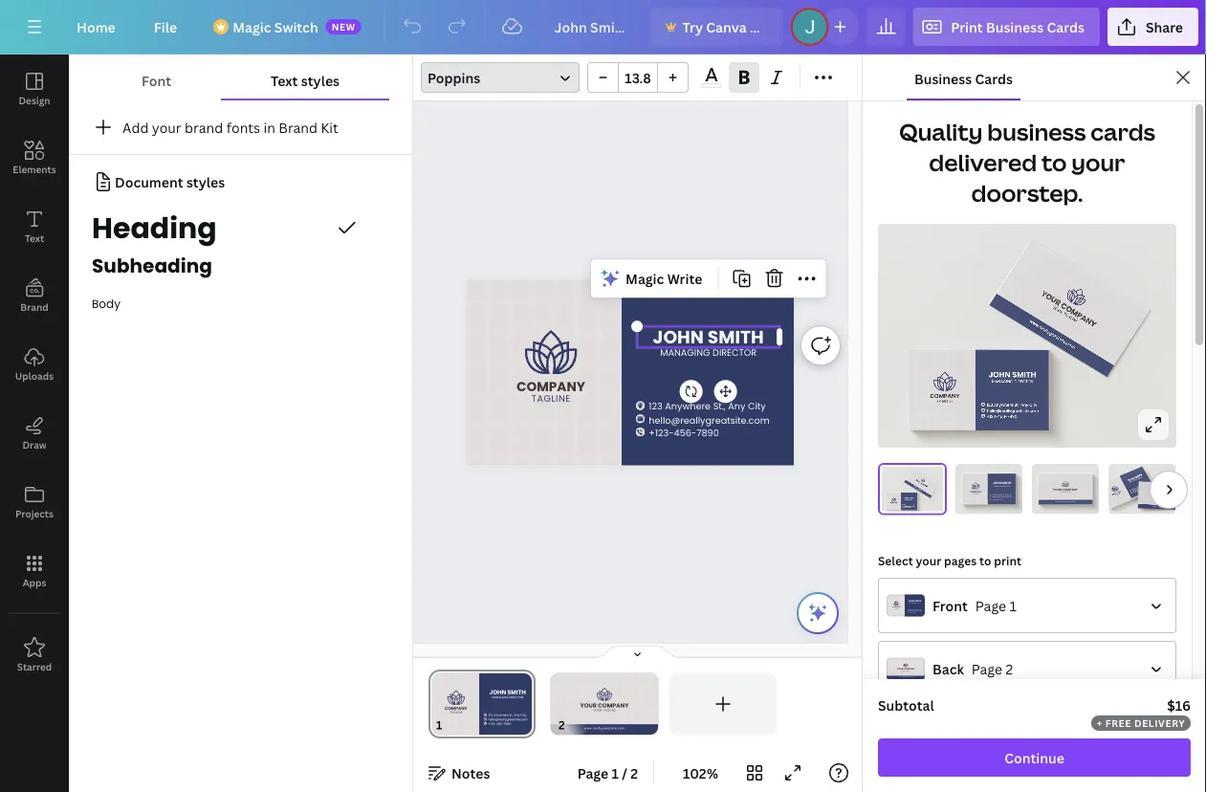 Task type: describe. For each thing, give the bounding box(es) containing it.
share
[[1146, 18, 1184, 36]]

styles for document styles
[[186, 173, 225, 191]]

draw
[[22, 438, 46, 451]]

document
[[115, 173, 183, 191]]

page 1 / 2 button
[[570, 758, 646, 789]]

continue
[[1005, 749, 1065, 767]]

brand inside side panel tab list
[[20, 300, 49, 313]]

2 inside select your pages to print element
[[1006, 660, 1014, 678]]

side panel tab list
[[0, 55, 69, 690]]

page for page 1
[[976, 597, 1007, 615]]

quality business cards delivered to your doorstep.
[[899, 116, 1156, 209]]

front
[[933, 597, 968, 615]]

select
[[878, 553, 914, 568]]

123 inside john smith managing director 123 anywhere st., any city hello@reallygreatsite.com +123-456-7890
[[993, 494, 995, 496]]

0 horizontal spatial your company your tagline www.reallygreatsite.com
[[913, 479, 929, 493]]

canva assistant image
[[807, 602, 830, 625]]

front page 1
[[933, 597, 1017, 615]]

tagline inside "your tagline www.reallygreatsite.com"
[[1063, 311, 1080, 324]]

text for text
[[25, 232, 44, 244]]

kit
[[321, 118, 339, 136]]

smith inside john smith managing director 123 anywhere st., any city hello@reallygreatsite.com +123-456-7890
[[1002, 481, 1012, 486]]

0 vertical spatial john smith managing director 123 anywhere st., any city hello@reallygreatsite.com +123-456-7890 company tagline
[[1112, 473, 1150, 497]]

cards inside button
[[976, 69, 1013, 88]]

subheading button
[[69, 247, 412, 285]]

home link
[[61, 8, 131, 46]]

font button
[[92, 62, 221, 99]]

main menu bar
[[0, 0, 1207, 55]]

0 horizontal spatial 123 anywhere st., any city hello@reallygreatsite.com +123-456-7890
[[649, 400, 770, 440]]

draw button
[[0, 399, 69, 468]]

– – number field
[[625, 68, 652, 87]]

cards inside dropdown button
[[1047, 18, 1085, 36]]

print
[[995, 553, 1022, 568]]

company inside the your company
[[1059, 300, 1099, 330]]

file
[[154, 18, 177, 36]]

+
[[1098, 717, 1103, 730]]

print business cards button
[[913, 8, 1100, 46]]

notes
[[452, 764, 490, 782]]

poppins button
[[421, 62, 580, 93]]

fonts
[[227, 118, 260, 136]]

back
[[933, 660, 964, 678]]

try canva pro
[[683, 18, 772, 36]]

styles for text styles
[[301, 71, 340, 89]]

notes button
[[421, 758, 498, 789]]

home
[[77, 18, 116, 36]]

hello@reallygreatsite.com inside john smith managing director 123 anywhere st., any city hello@reallygreatsite.com +123-456-7890
[[993, 496, 1013, 499]]

doorstep.
[[972, 178, 1084, 209]]

your inside the your company
[[1040, 288, 1064, 308]]

subtotal
[[878, 696, 935, 714]]

uploads button
[[0, 330, 69, 399]]

delivered
[[929, 147, 1037, 178]]

magic write
[[626, 269, 703, 288]]

7890 inside john smith managing director 123 anywhere st., any city hello@reallygreatsite.com +123-456-7890
[[1001, 499, 1004, 501]]

1 inside page 1 / 2 button
[[612, 764, 619, 782]]

elements button
[[0, 123, 69, 192]]

1 horizontal spatial 123 anywhere st., any city hello@reallygreatsite.com +123-456-7890
[[987, 402, 1039, 419]]

page for page 2
[[972, 660, 1003, 678]]

projects button
[[0, 468, 69, 537]]

uploads
[[15, 369, 54, 382]]

business cards button
[[907, 55, 1021, 100]]

1 horizontal spatial your company your tagline www.reallygreatsite.com
[[1054, 488, 1078, 503]]

st., inside john smith managing director 123 anywhere st., any city hello@reallygreatsite.com +123-456-7890
[[1003, 494, 1005, 496]]

apps button
[[0, 537, 69, 606]]

456- inside john smith managing director 123 anywhere st., any city hello@reallygreatsite.com +123-456-7890
[[997, 499, 1001, 501]]

magic for magic write
[[626, 269, 664, 288]]

0 horizontal spatial to
[[980, 553, 992, 568]]

city inside john smith managing director 123 anywhere st., any city hello@reallygreatsite.com +123-456-7890
[[1009, 494, 1012, 496]]

text styles
[[271, 71, 340, 89]]

102%
[[683, 764, 719, 782]]

your for add your brand fonts in brand kit
[[152, 118, 182, 136]]

share button
[[1108, 8, 1199, 46]]

add your brand fonts in brand kit button
[[69, 108, 412, 146]]

0 horizontal spatial company tagline
[[517, 377, 586, 405]]

new
[[332, 20, 356, 33]]

try
[[683, 18, 703, 36]]

starred
[[17, 660, 52, 673]]

+ free delivery
[[1098, 717, 1186, 730]]

pro
[[750, 18, 772, 36]]

add your brand fonts in brand kit
[[122, 118, 339, 136]]

brand button
[[0, 261, 69, 330]]

page inside button
[[578, 764, 609, 782]]

john inside john smith managing director 123 anywhere st., any city hello@reallygreatsite.com +123-456-7890
[[993, 481, 1002, 486]]



Task type: vqa. For each thing, say whether or not it's contained in the screenshot.
Jacob Simon simonjacob477@gmail.com's Simon
no



Task type: locate. For each thing, give the bounding box(es) containing it.
0 horizontal spatial business
[[915, 69, 972, 88]]

0 vertical spatial 1
[[1010, 597, 1017, 615]]

brand right in
[[279, 118, 318, 136]]

your inside "your tagline www.reallygreatsite.com"
[[1052, 305, 1065, 315]]

1 horizontal spatial company tagline
[[931, 392, 960, 404]]

projects
[[15, 507, 54, 520]]

back page 2
[[933, 660, 1014, 678]]

0 vertical spatial john smith managing director
[[653, 324, 764, 359]]

business inside button
[[915, 69, 972, 88]]

company tagline
[[517, 377, 586, 405], [931, 392, 960, 404], [971, 490, 982, 495]]

font
[[142, 71, 171, 89]]

1 horizontal spatial john smith managing director 123 anywhere st., any city hello@reallygreatsite.com +123-456-7890 company tagline
[[1112, 473, 1150, 497]]

business
[[987, 18, 1044, 36], [915, 69, 972, 88]]

7890
[[1008, 414, 1018, 419], [697, 427, 719, 440], [1140, 488, 1144, 491], [1001, 499, 1004, 501], [908, 507, 911, 508]]

print business cards
[[951, 18, 1085, 36]]

0 vertical spatial to
[[1042, 147, 1067, 178]]

starred button
[[0, 621, 69, 690]]

1 horizontal spatial cards
[[1047, 18, 1085, 36]]

hello@reallygreatsite.com inside the 123 anywhere st., any city hello@reallygreatsite.com +123-456-7890
[[987, 408, 1039, 414]]

business up "quality" on the top of the page
[[915, 69, 972, 88]]

print
[[951, 18, 983, 36]]

managing inside john smith managing director 123 anywhere st., any city hello@reallygreatsite.com +123-456-7890
[[994, 485, 1003, 487]]

add
[[122, 118, 149, 136]]

design
[[19, 94, 50, 107]]

john smith managing director
[[653, 324, 764, 359], [989, 369, 1037, 385]]

business right "print"
[[987, 18, 1044, 36]]

your inside quality business cards delivered to your doorstep.
[[1072, 147, 1126, 178]]

continue button
[[878, 739, 1191, 777]]

102% button
[[670, 758, 732, 789]]

group
[[588, 62, 689, 93]]

brand up uploads button
[[20, 300, 49, 313]]

any inside john smith managing director 123 anywhere st., any city hello@reallygreatsite.com +123-456-7890
[[1006, 494, 1009, 496]]

123 anywhere st., any city hello@reallygreatsite.com +123-456-7890
[[649, 400, 770, 440], [987, 402, 1039, 419]]

cards down print business cards dropdown button
[[976, 69, 1013, 88]]

1 horizontal spatial styles
[[301, 71, 340, 89]]

magic write button
[[595, 263, 710, 294]]

styles inside button
[[301, 71, 340, 89]]

magic switch
[[233, 18, 318, 36]]

0 horizontal spatial john smith managing director 123 anywhere st., any city hello@reallygreatsite.com +123-456-7890 company tagline
[[891, 497, 915, 508]]

select your pages to print
[[878, 553, 1022, 568]]

body
[[92, 296, 120, 312]]

styles down brand
[[186, 173, 225, 191]]

to right delivered
[[1042, 147, 1067, 178]]

switch
[[274, 18, 318, 36]]

1 vertical spatial 1
[[612, 764, 619, 782]]

cards
[[1047, 18, 1085, 36], [976, 69, 1013, 88]]

john smith managing director down "your tagline www.reallygreatsite.com"
[[989, 369, 1037, 385]]

text up in
[[271, 71, 298, 89]]

1 inside select your pages to print element
[[1010, 597, 1017, 615]]

anywhere
[[665, 400, 711, 413], [994, 402, 1014, 408], [1134, 486, 1141, 490], [995, 494, 1003, 496], [905, 505, 910, 506]]

anywhere inside john smith managing director 123 anywhere st., any city hello@reallygreatsite.com +123-456-7890
[[995, 494, 1003, 496]]

business cards
[[915, 69, 1013, 88]]

page 1 / 2
[[578, 764, 638, 782]]

0 horizontal spatial 2
[[631, 764, 638, 782]]

0 vertical spatial cards
[[1047, 18, 1085, 36]]

1 horizontal spatial text
[[271, 71, 298, 89]]

your tagline www.reallygreatsite.com
[[1029, 305, 1080, 351]]

1 vertical spatial page
[[972, 660, 1003, 678]]

0 vertical spatial 2
[[1006, 660, 1014, 678]]

free
[[1106, 717, 1132, 730]]

your inside button
[[152, 118, 182, 136]]

your
[[1040, 288, 1064, 308], [1052, 305, 1065, 315], [916, 479, 921, 483], [918, 482, 921, 485], [1054, 488, 1062, 492], [1060, 492, 1065, 494], [1152, 495, 1160, 499], [1158, 498, 1162, 500]]

heading
[[92, 208, 217, 248]]

0 horizontal spatial 1
[[612, 764, 619, 782]]

elements
[[13, 163, 56, 176]]

1 horizontal spatial brand
[[279, 118, 318, 136]]

business inside dropdown button
[[987, 18, 1044, 36]]

2 horizontal spatial your
[[1072, 147, 1126, 178]]

0 horizontal spatial brand
[[20, 300, 49, 313]]

0 horizontal spatial john smith managing director
[[653, 324, 764, 359]]

text for text styles
[[271, 71, 298, 89]]

1 horizontal spatial magic
[[626, 269, 664, 288]]

www.reallygreatsite.com
[[1029, 318, 1077, 351], [913, 486, 924, 493], [1056, 501, 1076, 503], [1154, 506, 1172, 508]]

text up brand button
[[25, 232, 44, 244]]

1 horizontal spatial business
[[987, 18, 1044, 36]]

#fafaff image
[[702, 83, 722, 88], [702, 83, 722, 88]]

director inside john smith managing director 123 anywhere st., any city hello@reallygreatsite.com +123-456-7890
[[1003, 485, 1011, 487]]

text
[[271, 71, 298, 89], [25, 232, 44, 244]]

1 vertical spatial text
[[25, 232, 44, 244]]

john smith managing director 123 anywhere st., any city hello@reallygreatsite.com +123-456-7890
[[993, 481, 1013, 501]]

0 vertical spatial text
[[271, 71, 298, 89]]

1 horizontal spatial your
[[916, 553, 942, 568]]

1 down print
[[1010, 597, 1017, 615]]

john smith managing director down write
[[653, 324, 764, 359]]

magic inside main menu bar
[[233, 18, 271, 36]]

1 vertical spatial john smith managing director
[[989, 369, 1037, 385]]

1 vertical spatial brand
[[20, 300, 49, 313]]

2 horizontal spatial company tagline
[[971, 490, 982, 495]]

0 vertical spatial business
[[987, 18, 1044, 36]]

your for select your pages to print
[[916, 553, 942, 568]]

0 horizontal spatial styles
[[186, 173, 225, 191]]

cards
[[1091, 116, 1156, 147]]

styles up kit
[[301, 71, 340, 89]]

123
[[649, 400, 663, 413], [987, 402, 993, 408], [1132, 488, 1134, 491], [993, 494, 995, 496], [904, 505, 905, 506]]

delivery
[[1135, 717, 1186, 730]]

Page title text field
[[451, 716, 458, 735]]

Design title text field
[[539, 8, 642, 46]]

text button
[[0, 192, 69, 261]]

1 horizontal spatial to
[[1042, 147, 1067, 178]]

1 vertical spatial magic
[[626, 269, 664, 288]]

body button
[[69, 285, 412, 323]]

1
[[1010, 597, 1017, 615], [612, 764, 619, 782]]

try canva pro button
[[650, 8, 783, 46]]

1 vertical spatial to
[[980, 553, 992, 568]]

0 vertical spatial brand
[[279, 118, 318, 136]]

file button
[[139, 8, 193, 46]]

your
[[152, 118, 182, 136], [1072, 147, 1126, 178], [916, 553, 942, 568]]

page left "/"
[[578, 764, 609, 782]]

2 horizontal spatial your company your tagline www.reallygreatsite.com
[[1152, 495, 1174, 508]]

0 vertical spatial styles
[[301, 71, 340, 89]]

magic for magic switch
[[233, 18, 271, 36]]

to left print
[[980, 553, 992, 568]]

1 vertical spatial business
[[915, 69, 972, 88]]

styles
[[301, 71, 340, 89], [186, 173, 225, 191]]

brand
[[185, 118, 223, 136]]

2 right back
[[1006, 660, 1014, 678]]

$16
[[1168, 696, 1191, 714]]

canva
[[707, 18, 747, 36]]

/
[[622, 764, 628, 782]]

pages
[[945, 553, 977, 568]]

john smith managing director 123 anywhere st., any city hello@reallygreatsite.com +123-456-7890 company tagline
[[1112, 473, 1150, 497], [891, 497, 915, 508]]

magic inside button
[[626, 269, 664, 288]]

1 vertical spatial cards
[[976, 69, 1013, 88]]

1 vertical spatial john smith managing director 123 anywhere st., any city hello@reallygreatsite.com +123-456-7890 company tagline
[[891, 497, 915, 508]]

2 right "/"
[[631, 764, 638, 782]]

0 vertical spatial page
[[976, 597, 1007, 615]]

1 horizontal spatial john smith managing director
[[989, 369, 1037, 385]]

magic left switch
[[233, 18, 271, 36]]

text inside side panel tab list
[[25, 232, 44, 244]]

cards left share dropdown button
[[1047, 18, 1085, 36]]

select your pages to print element
[[878, 578, 1177, 697]]

page 1 image
[[429, 674, 536, 735]]

0 vertical spatial your
[[152, 118, 182, 136]]

your company
[[1040, 288, 1099, 330]]

page right front
[[976, 597, 1007, 615]]

2 inside button
[[631, 764, 638, 782]]

2 vertical spatial your
[[916, 553, 942, 568]]

1 left "/"
[[612, 764, 619, 782]]

0 horizontal spatial text
[[25, 232, 44, 244]]

1 vertical spatial your
[[1072, 147, 1126, 178]]

smith
[[708, 324, 764, 349], [1013, 369, 1037, 380], [1134, 473, 1144, 480], [1002, 481, 1012, 486], [910, 497, 915, 500]]

0 vertical spatial magic
[[233, 18, 271, 36]]

any
[[729, 400, 746, 413], [1021, 402, 1029, 408], [1142, 484, 1145, 486], [1006, 494, 1009, 496], [912, 505, 913, 506]]

456-
[[998, 414, 1008, 419], [674, 427, 697, 440], [1137, 490, 1141, 493], [997, 499, 1001, 501], [906, 507, 908, 508]]

1 horizontal spatial 1
[[1010, 597, 1017, 615]]

apps
[[23, 576, 46, 589]]

1 vertical spatial styles
[[186, 173, 225, 191]]

0 horizontal spatial your
[[152, 118, 182, 136]]

hello@reallygreatsite.com
[[987, 408, 1039, 414], [649, 414, 770, 426], [1133, 484, 1150, 492], [993, 496, 1013, 499], [904, 506, 915, 507]]

document styles
[[115, 173, 225, 191]]

page right back
[[972, 660, 1003, 678]]

quality
[[899, 116, 983, 147]]

hide pages image
[[592, 645, 684, 660]]

www.reallygreatsite.com inside "your tagline www.reallygreatsite.com"
[[1029, 318, 1077, 351]]

poppins
[[428, 68, 481, 87]]

0 horizontal spatial magic
[[233, 18, 271, 36]]

managing
[[660, 346, 710, 359], [992, 379, 1014, 384], [1130, 479, 1137, 483], [994, 485, 1003, 487], [905, 499, 910, 500]]

1 horizontal spatial 2
[[1006, 660, 1014, 678]]

1 vertical spatial 2
[[631, 764, 638, 782]]

business
[[988, 116, 1087, 147]]

heading button
[[69, 205, 412, 251]]

2
[[1006, 660, 1014, 678], [631, 764, 638, 782]]

2 vertical spatial page
[[578, 764, 609, 782]]

john
[[653, 324, 704, 349], [989, 369, 1011, 380], [1127, 477, 1136, 483], [993, 481, 1002, 486], [904, 497, 909, 500]]

st.,
[[714, 400, 726, 413], [1015, 402, 1020, 408], [1140, 485, 1143, 487], [1003, 494, 1005, 496], [910, 505, 911, 506]]

subheading
[[92, 253, 212, 279]]

write
[[668, 269, 703, 288]]

city
[[748, 400, 766, 413], [1030, 402, 1038, 408], [1145, 482, 1148, 485], [1009, 494, 1012, 496], [913, 505, 915, 506]]

in
[[264, 118, 275, 136]]

text styles button
[[221, 62, 389, 99]]

design button
[[0, 55, 69, 123]]

page
[[976, 597, 1007, 615], [972, 660, 1003, 678], [578, 764, 609, 782]]

to inside quality business cards delivered to your doorstep.
[[1042, 147, 1067, 178]]

0 horizontal spatial cards
[[976, 69, 1013, 88]]

magic left write
[[626, 269, 664, 288]]

+123- inside john smith managing director 123 anywhere st., any city hello@reallygreatsite.com +123-456-7890
[[993, 499, 997, 501]]



